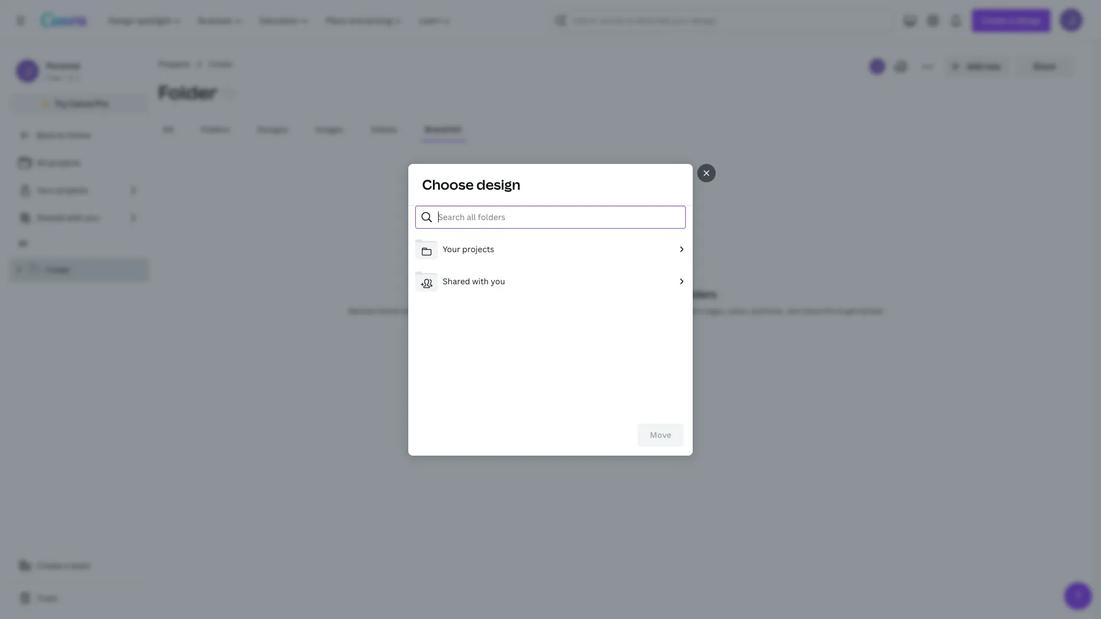 Task type: locate. For each thing, give the bounding box(es) containing it.
0 vertical spatial a
[[583, 306, 587, 316]]

save
[[500, 306, 515, 316]]

None search field
[[551, 9, 895, 32]]

0 horizontal spatial shared
[[37, 212, 64, 223]]

brand kit button
[[420, 119, 466, 141]]

0 vertical spatial folder
[[209, 59, 233, 69]]

all projects
[[37, 157, 81, 168]]

projects
[[49, 157, 81, 168], [56, 185, 88, 196], [463, 243, 494, 254]]

your inside button
[[443, 243, 461, 254]]

0 horizontal spatial and
[[486, 306, 498, 316]]

1 horizontal spatial a
[[583, 306, 587, 316]]

0 vertical spatial shared with you
[[37, 212, 99, 223]]

1 vertical spatial list
[[409, 233, 693, 298]]

back to home link
[[9, 124, 149, 147]]

videos button
[[366, 119, 402, 141]]

brand right videos
[[425, 124, 449, 135]]

1 vertical spatial you
[[491, 276, 505, 287]]

1 vertical spatial kit
[[610, 306, 619, 316]]

folder link
[[209, 58, 233, 71], [9, 258, 149, 282]]

started.
[[859, 306, 885, 316]]

choose design
[[422, 175, 521, 194]]

0 vertical spatial your projects
[[37, 185, 88, 196]]

pro
[[95, 98, 108, 109], [825, 306, 836, 316]]

0 vertical spatial kit
[[451, 124, 462, 135]]

you down your projects link
[[85, 212, 99, 223]]

trash link
[[9, 588, 149, 611]]

back
[[37, 130, 55, 141]]

kit
[[451, 124, 462, 135], [610, 306, 619, 316]]

to
[[57, 130, 65, 141], [838, 306, 845, 316]]

list
[[9, 151, 149, 230], [409, 233, 693, 298]]

0 vertical spatial your
[[37, 185, 54, 196]]

1 vertical spatial folder
[[158, 80, 218, 104]]

0 vertical spatial brand
[[558, 288, 588, 301]]

brand left that in the right of the page
[[588, 306, 608, 316]]

move button
[[638, 424, 684, 447]]

0 horizontal spatial you
[[85, 212, 99, 223]]

you up the 'save'
[[491, 276, 505, 287]]

brand up the designing
[[558, 288, 588, 301]]

and left fonts.
[[751, 306, 764, 316]]

shared inside shared with you button
[[443, 276, 470, 287]]

1 vertical spatial canva
[[802, 306, 823, 316]]

shared with you down your projects link
[[37, 212, 99, 223]]

0 vertical spatial you
[[85, 212, 99, 223]]

to right back
[[57, 130, 65, 141]]

1 horizontal spatial to
[[838, 306, 845, 316]]

personal
[[46, 60, 80, 71]]

get
[[846, 306, 857, 316]]

2 horizontal spatial all
[[163, 124, 173, 135]]

1 horizontal spatial pro
[[825, 306, 836, 316]]

your projects link
[[9, 179, 149, 202]]

0 horizontal spatial in
[[442, 306, 448, 316]]

shared down your projects link
[[37, 212, 64, 223]]

1 vertical spatial in
[[442, 306, 448, 316]]

folder down the shared with you link
[[46, 265, 71, 275]]

with
[[66, 212, 83, 223], [472, 276, 489, 287], [590, 288, 612, 301], [567, 306, 581, 316]]

kit up choose
[[451, 124, 462, 135]]

shared with you up folder
[[443, 276, 505, 287]]

0 vertical spatial brand
[[425, 124, 449, 135]]

1 horizontal spatial in
[[669, 288, 679, 301]]

kit left that in the right of the page
[[610, 306, 619, 316]]

0 horizontal spatial folder link
[[9, 258, 149, 282]]

1 and from the left
[[486, 306, 498, 316]]

1 horizontal spatial your
[[443, 243, 461, 254]]

1 horizontal spatial and
[[751, 306, 764, 316]]

0 horizontal spatial brand
[[425, 124, 449, 135]]

canva inside button
[[69, 98, 93, 109]]

folders
[[201, 124, 230, 135]]

kit inside stay on-brand with brand kits in folders maintain brand consistency in this folder and save time designing with a brand kit that includes your team's logos, colors, and fonts. join canva pro to get started.
[[610, 306, 619, 316]]

and left the 'save'
[[486, 306, 498, 316]]

shared
[[37, 212, 64, 223], [443, 276, 470, 287]]

1 vertical spatial your projects
[[443, 243, 494, 254]]

shared with you
[[37, 212, 99, 223], [443, 276, 505, 287]]

your projects inside button
[[443, 243, 494, 254]]

1
[[76, 73, 80, 83]]

pro left get
[[825, 306, 836, 316]]

0 horizontal spatial kit
[[451, 124, 462, 135]]

2 vertical spatial folder
[[46, 265, 71, 275]]

0 vertical spatial in
[[669, 288, 679, 301]]

join
[[786, 306, 801, 316]]

free
[[46, 73, 60, 83]]

a inside "button"
[[64, 561, 69, 572]]

in left this
[[442, 306, 448, 316]]

all inside list
[[37, 157, 47, 168]]

in
[[669, 288, 679, 301], [442, 306, 448, 316]]

folder
[[209, 59, 233, 69], [158, 80, 218, 104], [46, 265, 71, 275]]

choose
[[422, 175, 474, 194]]

videos
[[371, 124, 398, 135]]

to left get
[[838, 306, 845, 316]]

1 vertical spatial projects
[[56, 185, 88, 196]]

projects for the all projects link
[[49, 157, 81, 168]]

1 horizontal spatial canva
[[802, 306, 823, 316]]

0 vertical spatial folder link
[[209, 58, 233, 71]]

1 horizontal spatial all
[[37, 157, 47, 168]]

1 vertical spatial your
[[443, 243, 461, 254]]

canva inside stay on-brand with brand kits in folders maintain brand consistency in this folder and save time designing with a brand kit that includes your team's logos, colors, and fonts. join canva pro to get started.
[[802, 306, 823, 316]]

0 vertical spatial projects
[[49, 157, 81, 168]]

canva right the join
[[802, 306, 823, 316]]

all inside button
[[163, 124, 173, 135]]

0 vertical spatial pro
[[95, 98, 108, 109]]

stay on-brand with brand kits in folders maintain brand consistency in this folder and save time designing with a brand kit that includes your team's logos, colors, and fonts. join canva pro to get started.
[[349, 288, 885, 316]]

images button
[[311, 119, 348, 141]]

brand
[[558, 288, 588, 301], [379, 306, 399, 316]]

1 vertical spatial to
[[838, 306, 845, 316]]

0 horizontal spatial all
[[18, 239, 27, 248]]

1 horizontal spatial list
[[409, 233, 693, 298]]

canva
[[69, 98, 93, 109], [802, 306, 823, 316]]

share button
[[1015, 55, 1075, 78]]

your
[[666, 306, 681, 316]]

0 vertical spatial to
[[57, 130, 65, 141]]

1 horizontal spatial kit
[[610, 306, 619, 316]]

0 horizontal spatial list
[[9, 151, 149, 230]]

0 vertical spatial all
[[163, 124, 173, 135]]

projects link
[[158, 58, 190, 71]]

your projects button
[[415, 238, 686, 263]]

folder link down the shared with you link
[[9, 258, 149, 282]]

0 horizontal spatial a
[[64, 561, 69, 572]]

time
[[517, 306, 532, 316]]

pro up the back to home link
[[95, 98, 108, 109]]

1 vertical spatial shared
[[443, 276, 470, 287]]

1 horizontal spatial shared with you
[[443, 276, 505, 287]]

0 vertical spatial shared
[[37, 212, 64, 223]]

•
[[63, 73, 65, 83]]

your projects
[[37, 185, 88, 196], [443, 243, 494, 254]]

1 vertical spatial folder link
[[9, 258, 149, 282]]

folder up folder button
[[209, 59, 233, 69]]

all for all button at the left
[[163, 124, 173, 135]]

designs button
[[253, 119, 293, 141]]

0 horizontal spatial pro
[[95, 98, 108, 109]]

folder link up folder button
[[209, 58, 233, 71]]

0 vertical spatial list
[[9, 151, 149, 230]]

1 vertical spatial pro
[[825, 306, 836, 316]]

1 vertical spatial all
[[37, 157, 47, 168]]

you
[[85, 212, 99, 223], [491, 276, 505, 287]]

in right kits
[[669, 288, 679, 301]]

a left team at bottom left
[[64, 561, 69, 572]]

0 horizontal spatial your projects
[[37, 185, 88, 196]]

1 horizontal spatial shared
[[443, 276, 470, 287]]

Search all folders search field
[[438, 206, 679, 228]]

consistency
[[401, 306, 441, 316]]

canva right try
[[69, 98, 93, 109]]

your
[[37, 185, 54, 196], [443, 243, 461, 254]]

colors,
[[727, 306, 750, 316]]

0 horizontal spatial your
[[37, 185, 54, 196]]

list up the designing
[[409, 233, 693, 298]]

1 vertical spatial brand
[[615, 288, 645, 301]]

with up folder
[[472, 276, 489, 287]]

top level navigation element
[[101, 9, 461, 32]]

1 vertical spatial shared with you
[[443, 276, 505, 287]]

folder down projects link
[[158, 80, 218, 104]]

0 horizontal spatial brand
[[379, 306, 399, 316]]

1 horizontal spatial you
[[491, 276, 505, 287]]

brand
[[425, 124, 449, 135], [615, 288, 645, 301], [588, 306, 608, 316]]

1 vertical spatial a
[[64, 561, 69, 572]]

1 horizontal spatial your projects
[[443, 243, 494, 254]]

home
[[67, 130, 90, 141]]

shared up this
[[443, 276, 470, 287]]

brand up that in the right of the page
[[615, 288, 645, 301]]

all
[[163, 124, 173, 135], [37, 157, 47, 168], [18, 239, 27, 248]]

and
[[486, 306, 498, 316], [751, 306, 764, 316]]

brand right maintain
[[379, 306, 399, 316]]

designing
[[533, 306, 565, 316]]

move
[[650, 430, 672, 440]]

0 horizontal spatial canva
[[69, 98, 93, 109]]

a right the designing
[[583, 306, 587, 316]]

0 vertical spatial canva
[[69, 98, 93, 109]]

brand kit
[[425, 124, 462, 135]]

projects for your projects link
[[56, 185, 88, 196]]

list down the back to home link
[[9, 151, 149, 230]]

stay
[[516, 288, 538, 301]]

a
[[583, 306, 587, 316], [64, 561, 69, 572]]

1 vertical spatial brand
[[379, 306, 399, 316]]

folder button
[[158, 80, 218, 105]]

2 vertical spatial projects
[[463, 243, 494, 254]]

back to home
[[37, 130, 90, 141]]

1 horizontal spatial brand
[[588, 306, 608, 316]]

folder for the right folder link
[[209, 59, 233, 69]]



Task type: vqa. For each thing, say whether or not it's contained in the screenshot.
Reports
no



Task type: describe. For each thing, give the bounding box(es) containing it.
2 vertical spatial brand
[[588, 306, 608, 316]]

folders
[[681, 288, 717, 301]]

free •
[[46, 73, 65, 83]]

that
[[621, 306, 634, 316]]

team's
[[683, 306, 705, 316]]

0 horizontal spatial to
[[57, 130, 65, 141]]

2 vertical spatial all
[[18, 239, 27, 248]]

folder for folder button
[[158, 80, 218, 104]]

includes
[[636, 306, 664, 316]]

create
[[37, 561, 62, 572]]

pro inside try canva pro button
[[95, 98, 108, 109]]

1 horizontal spatial folder link
[[209, 58, 233, 71]]

try
[[55, 98, 67, 109]]

all button
[[158, 119, 178, 141]]

a inside stay on-brand with brand kits in folders maintain brand consistency in this folder and save time designing with a brand kit that includes your team's logos, colors, and fonts. join canva pro to get started.
[[583, 306, 587, 316]]

folder
[[464, 306, 484, 316]]

to inside stay on-brand with brand kits in folders maintain brand consistency in this folder and save time designing with a brand kit that includes your team's logos, colors, and fonts. join canva pro to get started.
[[838, 306, 845, 316]]

fonts.
[[766, 306, 785, 316]]

images
[[316, 124, 343, 135]]

folder inside folder link
[[46, 265, 71, 275]]

list containing your projects
[[409, 233, 693, 298]]

logos,
[[706, 306, 726, 316]]

shared with you link
[[9, 207, 149, 230]]

you inside button
[[491, 276, 505, 287]]

0 horizontal spatial shared with you
[[37, 212, 99, 223]]

try canva pro
[[55, 98, 108, 109]]

kit inside button
[[451, 124, 462, 135]]

all for all projects
[[37, 157, 47, 168]]

designs
[[258, 124, 288, 135]]

list containing all projects
[[9, 151, 149, 230]]

with inside button
[[472, 276, 489, 287]]

folders button
[[196, 119, 235, 141]]

projects
[[158, 59, 190, 69]]

2 and from the left
[[751, 306, 764, 316]]

projects inside button
[[463, 243, 494, 254]]

on-
[[541, 288, 558, 301]]

try canva pro button
[[9, 93, 149, 115]]

pro inside stay on-brand with brand kits in folders maintain brand consistency in this folder and save time designing with a brand kit that includes your team's logos, colors, and fonts. join canva pro to get started.
[[825, 306, 836, 316]]

kits
[[648, 288, 667, 301]]

maintain
[[349, 306, 378, 316]]

trash
[[37, 593, 58, 604]]

create a team button
[[9, 555, 149, 578]]

shared with you button
[[415, 270, 686, 295]]

with right the designing
[[567, 306, 581, 316]]

2 horizontal spatial brand
[[615, 288, 645, 301]]

this
[[450, 306, 462, 316]]

with down your projects link
[[66, 212, 83, 223]]

team
[[71, 561, 91, 572]]

brand inside button
[[425, 124, 449, 135]]

create a team
[[37, 561, 91, 572]]

share
[[1034, 61, 1056, 72]]

1 horizontal spatial brand
[[558, 288, 588, 301]]

with right on-
[[590, 288, 612, 301]]

all projects link
[[9, 151, 149, 174]]

shared with you inside button
[[443, 276, 505, 287]]

design
[[477, 175, 521, 194]]



